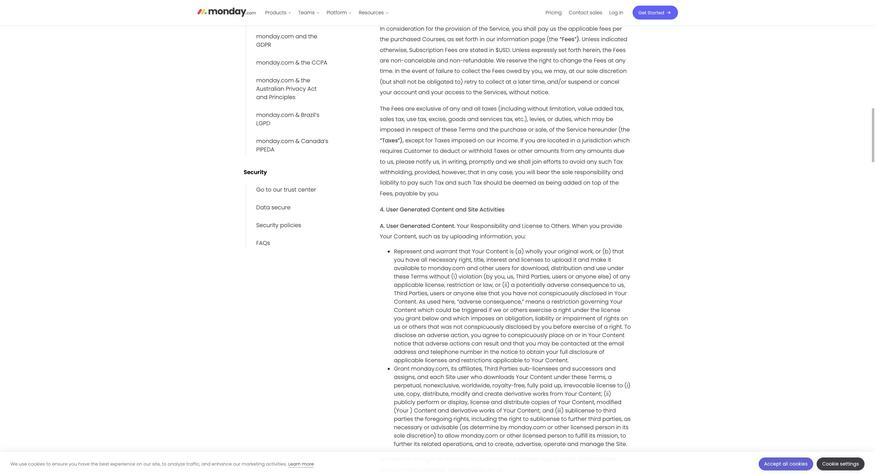 Task type: vqa. For each thing, say whether or not it's contained in the screenshot.
the rightmost the Get
no



Task type: describe. For each thing, give the bounding box(es) containing it.
resources
[[359, 9, 384, 16]]

and down the however,
[[446, 179, 457, 187]]

1 horizontal spatial parties,
[[531, 273, 551, 281]]

or up create,
[[500, 432, 505, 441]]

and up terms,
[[605, 365, 616, 373]]

1 vertical spatial content;
[[518, 407, 541, 415]]

to right retry
[[479, 78, 484, 86]]

in up the contacted
[[582, 332, 587, 340]]

& for monday.com & the australian privacy act and principles
[[296, 77, 300, 85]]

sub-processors, subsidiaries & support
[[256, 6, 319, 23]]

be down place
[[552, 340, 559, 348]]

1 non- from the left
[[391, 57, 405, 65]]

monday.com inside monday.com & the australian privacy act and principles
[[256, 77, 294, 85]]

you up place
[[542, 323, 552, 331]]

and down fulfill
[[568, 441, 579, 449]]

2 non- from the left
[[450, 57, 463, 65]]

case,
[[499, 168, 514, 177]]

0 vertical spatial licensed
[[571, 424, 594, 432]]

others.
[[551, 222, 571, 230]]

manage
[[580, 441, 604, 449]]

or down distribute,
[[441, 399, 447, 407]]

liability inside represent and warrant that your content is (a) wholly your original work, or (b) that you have all necessary right, title, interest and licenses to upload it and make it available to monday.com and other users for download, distribution and use under these terms without (i) violation (by you, us, third parties, users or anyone else) of any applicable license, restriction or law, or (ii) a potentially adverse consequence to us, third parties, users or anyone else that you have not conspicuously disclosed in your content. as used here, "adverse consequence," means a restriction governing your content which could be triggered if we or others exercise a right under the license you grant below and which imposes an obligation, liability or impairment of rights on us or others that was not conspicuously disclosed by you before exercise of a right. to disclose an adverse action, you agree to conspicuously place on or in your content notice that adverse actions can result and that you may be contacted at the email address and telephone number in the notice to obtain your full disclosure of applicable licenses and restrictions applicable to your content. grant monday.com, its affiliates, third parties sub-licensees and successors and assigns, and each site user who downloads your content under these terms, a perpetual, nonexclusive, worldwide, royalty-free, fully paid up, irrevocable license to (i) use, copy, distribute, modify and create derivative works from your content; (ii) publicly perform or display, license and distribute copies of your content, modified (your ) content and derivative works of your content; and (iii) sublicense to third parties the foregoing rights, including the right to sublicense to further third parties, as necessary or advisable (as determine by monday.com or other licensed person in its sole discretion) to allow monday.com or other licensed person to fulfill its mission, to further its related operations, and to create, advertise, operate and manage the site.
[[535, 315, 554, 323]]

on up 'withhold' at the right of the page
[[478, 137, 485, 145]]

respect
[[412, 126, 434, 134]]

cookies for use
[[28, 461, 45, 468]]

a up before
[[554, 307, 557, 315]]

0 vertical spatial site
[[468, 206, 478, 214]]

your down (but on the top of page
[[380, 89, 392, 97]]

content up grant
[[394, 307, 417, 315]]

right inside the we reserve the right to remove your content if we believe your content violates these terms or may otherwise create liability for us.
[[423, 456, 436, 464]]

our inside unless indicated otherwise, subscription fees are stated in $usd. unless expressly set forth herein, the fees are non-cancelable and non-refundable. we reserve the right to change the fees at any time. in the event of failure to collect the fees owed by you, we may, at our sole discretion (but shall not be obligated to) retry to collect at a later time, and/or suspend or cancel your account and your access to the services, without notice.
[[576, 67, 586, 75]]

0 horizontal spatial tax
[[435, 179, 444, 187]]

make
[[591, 256, 607, 264]]

applicable down address
[[394, 357, 424, 365]]

imposed inside the fees are exclusive of any and all taxes (including without limitation, value added tax, sales tax, use tax, excise, goods and services tax, etc.), levies, or duties, which may be imposed in respect of these terms and the purchase or sale, of the service hereunder (the "taxes"),
[[380, 126, 405, 134]]

or down income.
[[511, 147, 517, 155]]

and down make
[[584, 265, 595, 273]]

and down the due
[[612, 168, 624, 177]]

which down as
[[418, 307, 434, 315]]

1 vertical spatial licensed
[[523, 432, 546, 441]]

"fees").
[[560, 35, 581, 43]]

right up impairment
[[559, 307, 571, 315]]

2 vertical spatial conspicuously
[[508, 332, 548, 340]]

by up create,
[[501, 424, 507, 432]]

not inside unless indicated otherwise, subscription fees are stated in $usd. unless expressly set forth herein, the fees are non-cancelable and non-refundable. we reserve the right to change the fees at any time. in the event of failure to collect the fees owed by you, we may, at our sole discretion (but shall not be obligated to) retry to collect at a later time, and/or suspend or cancel your account and your access to the services, without notice.
[[408, 78, 417, 86]]

1 vertical spatial adverse
[[427, 332, 449, 340]]

may,
[[554, 67, 568, 75]]

or right law,
[[495, 281, 501, 290]]

any inside the fees are exclusive of any and all taxes (including without limitation, value added tax, sales tax, use tax, excise, goods and services tax, etc.), levies, or duties, which may be imposed in respect of these terms and the purchase or sale, of the service hereunder (the "taxes"),
[[450, 105, 460, 113]]

responsibility
[[575, 168, 611, 177]]

monday.com & the ccpa
[[256, 59, 328, 67]]

of down excise,
[[435, 126, 440, 134]]

1 vertical spatial an
[[418, 332, 425, 340]]

determine
[[470, 424, 499, 432]]

imposes
[[471, 315, 495, 323]]

of right sale,
[[550, 126, 555, 134]]

monday.com and the gdpr
[[256, 32, 318, 49]]

you inside your responsibility and license to others. when you provide your content, such as by uploading information, you:
[[590, 222, 600, 230]]

monday.com & brazil's lgpd
[[256, 111, 320, 128]]

value
[[578, 105, 593, 113]]

1 vertical spatial others
[[409, 323, 427, 331]]

remove
[[444, 456, 466, 464]]

analyze
[[168, 461, 185, 468]]

rights,
[[454, 416, 470, 424]]

0 vertical spatial adverse
[[547, 281, 570, 290]]

set inside in consideration for the provision of the service, you shall pay us the applicable fees per the purchased courses, as set forth in our information page (the
[[456, 35, 464, 43]]

downloads
[[484, 374, 515, 382]]

content down perform
[[414, 407, 437, 415]]

0 vertical spatial content.
[[432, 222, 456, 230]]

1 horizontal spatial anyone
[[576, 273, 597, 281]]

and inside dialog
[[202, 461, 211, 468]]

1 vertical spatial licenses
[[425, 357, 447, 365]]

and down worldwide,
[[472, 391, 483, 399]]

you inside in consideration for the provision of the service, you shall pay us the applicable fees per the purchased courses, as set forth in our information page (the
[[512, 25, 522, 33]]

on up to
[[621, 315, 628, 323]]

0 horizontal spatial use
[[19, 461, 27, 468]]

a right "means"
[[547, 298, 550, 306]]

its up manage
[[590, 432, 596, 441]]

to inside your responsibility and license to others. when you provide your content, such as by uploading information, you:
[[544, 222, 550, 230]]

0 horizontal spatial collect
[[462, 67, 480, 75]]

copy,
[[406, 391, 421, 399]]

or up the writing,
[[462, 147, 467, 155]]

a. user generated content.
[[380, 222, 457, 230]]

operate
[[544, 441, 566, 449]]

0 vertical spatial restriction
[[447, 281, 475, 290]]

1 horizontal spatial person
[[596, 424, 615, 432]]

in down promptly
[[481, 168, 486, 177]]

as inside your responsibility and license to others. when you provide your content, such as by uploading information, you:
[[434, 233, 440, 241]]

reserve inside the we reserve the right to remove your content if we believe your content violates these terms or may otherwise create liability for us.
[[390, 456, 411, 464]]

the down the indicated
[[603, 46, 612, 54]]

the down herein,
[[584, 57, 593, 65]]

faqs
[[256, 240, 270, 248]]

its left affiliates,
[[451, 365, 457, 373]]

that inside except for taxes imposed on our income. if you are located in a jurisdiction which requires customer to deduct or withhold taxes or other amounts from any amounts due to us, please notify us, in writing, promptly and we shall join efforts to avoid any such tax withholding, provided, however, that in any case, you will bear the sole responsibility and liability to pay such tax and such tax should be deemed as being added on top of the fees, payable by you.
[[468, 168, 480, 177]]

our left site,
[[144, 461, 151, 468]]

1 horizontal spatial restriction
[[552, 298, 579, 306]]

us, right "notify"
[[433, 158, 440, 166]]

2 horizontal spatial tax
[[614, 158, 623, 166]]

the down services
[[490, 126, 499, 134]]

started
[[648, 9, 665, 16]]

generated for content.
[[400, 222, 430, 230]]

0 horizontal spatial (ii)
[[503, 281, 510, 290]]

and inside monday.com & the australian privacy act and principles
[[256, 93, 268, 101]]

information
[[497, 35, 529, 43]]

service,
[[490, 25, 511, 33]]

for inside represent and warrant that your content is (a) wholly your original work, or (b) that you have all necessary right, title, interest and licenses to upload it and make it available to monday.com and other users for download, distribution and use under these terms without (i) violation (by you, us, third parties, users or anyone else) of any applicable license, restriction or law, or (ii) a potentially adverse consequence to us, third parties, users or anyone else that you have not conspicuously disclosed in your content. as used here, "adverse consequence," means a restriction governing your content which could be triggered if we or others exercise a right under the license you grant below and which imposes an obligation, liability or impairment of rights on us or others that was not conspicuously disclosed by you before exercise of a right. to disclose an adverse action, you agree to conspicuously place on or in your content notice that adverse actions can result and that you may be contacted at the email address and telephone number in the notice to obtain your full disclosure of applicable licenses and restrictions applicable to your content. grant monday.com, its affiliates, third parties sub-licensees and successors and assigns, and each site user who downloads your content under these terms, a perpetual, nonexclusive, worldwide, royalty-free, fully paid up, irrevocable license to (i) use, copy, distribute, modify and create derivative works from your content; (ii) publicly perform or display, license and distribute copies of your content, modified (your ) content and derivative works of your content; and (iii) sublicense to third parties the foregoing rights, including the right to sublicense to further third parties, as necessary or advisable (as determine by monday.com or other licensed person in its sole discretion) to allow monday.com or other licensed person to fulfill its mission, to further its related operations, and to create, advertise, operate and manage the site.
[[512, 265, 519, 273]]

can
[[472, 340, 482, 348]]

generated for content
[[400, 206, 430, 214]]

a down rights
[[604, 323, 608, 331]]

such inside your responsibility and license to others. when you provide your content, such as by uploading information, you:
[[419, 233, 432, 241]]

access
[[445, 89, 465, 97]]

site.
[[616, 441, 627, 449]]

2 horizontal spatial not
[[529, 290, 538, 298]]

and down telephone
[[449, 357, 460, 365]]

0 horizontal spatial anyone
[[454, 290, 475, 298]]

2 horizontal spatial have
[[513, 290, 527, 298]]

2 horizontal spatial third
[[516, 273, 530, 281]]

data secure
[[256, 204, 291, 212]]

other inside except for taxes imposed on our income. if you are located in a jurisdiction which requires customer to deduct or withhold taxes or other amounts from any amounts due to us, please notify us, in writing, promptly and we shall join efforts to avoid any such tax withholding, provided, however, that in any case, you will bear the sole responsibility and liability to pay such tax and such tax should be deemed as being added on top of the fees, payable by you.
[[518, 147, 533, 155]]

the down the governing
[[591, 307, 600, 315]]

was
[[441, 323, 452, 331]]

etc.),
[[515, 115, 528, 123]]

that down below
[[428, 323, 439, 331]]

set inside unless indicated otherwise, subscription fees are stated in $usd. unless expressly set forth herein, the fees are non-cancelable and non-refundable. we reserve the right to change the fees at any time. in the event of failure to collect the fees owed by you, we may, at our sole discretion (but shall not be obligated to) retry to collect at a later time, and/or suspend or cancel your account and your access to the services, without notice.
[[559, 46, 567, 54]]

1 horizontal spatial further
[[569, 416, 587, 424]]

right.
[[610, 323, 623, 331]]

2 it from the left
[[608, 256, 612, 264]]

our inside except for taxes imposed on our income. if you are located in a jurisdiction which requires customer to deduct or withhold taxes or other amounts from any amounts due to us, please notify us, in writing, promptly and we shall join efforts to avoid any such tax withholding, provided, however, that in any case, you will bear the sole responsibility and liability to pay such tax and such tax should be deemed as being added on top of the fees, payable by you.
[[486, 137, 496, 145]]

that up right,
[[459, 248, 471, 256]]

1 vertical spatial (ii)
[[604, 391, 611, 399]]

or inside unless indicated otherwise, subscription fees are stated in $usd. unless expressly set forth herein, the fees are non-cancelable and non-refundable. we reserve the right to change the fees at any time. in the event of failure to collect the fees owed by you, we may, at our sole discretion (but shall not be obligated to) retry to collect at a later time, and/or suspend or cancel your account and your access to the services, without notice.
[[594, 78, 599, 86]]

terms,
[[589, 374, 607, 382]]

0 vertical spatial sublicense
[[565, 407, 595, 415]]

in consideration for the provision of the service, you shall pay us the applicable fees per the purchased courses, as set forth in our information page (the
[[380, 25, 622, 43]]

user for a.
[[387, 222, 399, 230]]

we reserve the right to remove your content if we believe your content violates these terms or may otherwise create liability for us.
[[380, 456, 616, 475]]

warrant
[[436, 248, 458, 256]]

in down service
[[571, 137, 576, 145]]

0 vertical spatial others
[[510, 307, 528, 315]]

excise,
[[429, 115, 447, 123]]

content down you.
[[432, 206, 454, 214]]

customer
[[404, 147, 432, 155]]

1 horizontal spatial have
[[406, 256, 420, 264]]

teams link
[[295, 7, 323, 18]]

all inside button
[[783, 461, 789, 468]]

the left service,
[[479, 25, 488, 33]]

hereunder
[[588, 126, 617, 134]]

liability inside the we reserve the right to remove your content if we believe your content violates these terms or may otherwise create liability for us.
[[468, 467, 487, 475]]

of inside unless indicated otherwise, subscription fees are stated in $usd. unless expressly set forth herein, the fees are non-cancelable and non-refundable. we reserve the right to change the fees at any time. in the event of failure to collect the fees owed by you, we may, at our sole discretion (but shall not be obligated to) retry to collect at a later time, and/or suspend or cancel your account and your access to the services, without notice.
[[429, 67, 435, 75]]

1 horizontal spatial (i)
[[625, 382, 631, 390]]

be inside except for taxes imposed on our income. if you are located in a jurisdiction which requires customer to deduct or withhold taxes or other amounts from any amounts due to us, please notify us, in writing, promptly and we shall join efforts to avoid any such tax withholding, provided, however, that in any case, you will bear the sole responsibility and liability to pay such tax and such tax should be deemed as being added on top of the fees, payable by you.
[[504, 179, 511, 187]]

1 amounts from the left
[[534, 147, 559, 155]]

dialog containing we use cookies to ensure you have the best experience on our site, to analyze traffic, and enhance our marketing activities.
[[0, 453, 876, 477]]

may inside represent and warrant that your content is (a) wholly your original work, or (b) that you have all necessary right, title, interest and licenses to upload it and make it available to monday.com and other users for download, distribution and use under these terms without (i) violation (by you, us, third parties, users or anyone else) of any applicable license, restriction or law, or (ii) a potentially adverse consequence to us, third parties, users or anyone else that you have not conspicuously disclosed in your content. as used here, "adverse consequence," means a restriction governing your content which could be triggered if we or others exercise a right under the license you grant below and which imposes an obligation, liability or impairment of rights on us or others that was not conspicuously disclosed by you before exercise of a right. to disclose an adverse action, you agree to conspicuously place on or in your content notice that adverse actions can result and that you may be contacted at the email address and telephone number in the notice to obtain your full disclosure of applicable licenses and restrictions applicable to your content. grant monday.com, its affiliates, third parties sub-licensees and successors and assigns, and each site user who downloads your content under these terms, a perpetual, nonexclusive, worldwide, royalty-free, fully paid up, irrevocable license to (i) use, copy, distribute, modify and create derivative works from your content; (ii) publicly perform or display, license and distribute copies of your content, modified (your ) content and derivative works of your content; and (iii) sublicense to third parties the foregoing rights, including the right to sublicense to further third parties, as necessary or advisable (as determine by monday.com or other licensed person in its sole discretion) to allow monday.com or other licensed person to fulfill its mission, to further its related operations, and to create, advertise, operate and manage the site.
[[538, 340, 550, 348]]

0 horizontal spatial necessary
[[394, 424, 423, 432]]

sales inside the fees are exclusive of any and all taxes (including without limitation, value added tax, sales tax, use tax, excise, goods and services tax, etc.), levies, or duties, which may be imposed in respect of these terms and the purchase or sale, of the service hereunder (the "taxes"),
[[380, 115, 394, 123]]

the right including
[[499, 416, 508, 424]]

and up violation
[[467, 265, 478, 273]]

or up discretion)
[[424, 424, 430, 432]]

right,
[[459, 256, 473, 264]]

2 vertical spatial content.
[[546, 357, 569, 365]]

consequence,"
[[483, 298, 524, 306]]

monday.com & canada's pipeda
[[256, 137, 328, 154]]

subsidiaries
[[256, 15, 290, 23]]

as
[[419, 298, 426, 306]]

principles
[[269, 93, 296, 101]]

pay inside except for taxes imposed on our income. if you are located in a jurisdiction which requires customer to deduct or withhold taxes or other amounts from any amounts due to us, please notify us, in writing, promptly and we shall join efforts to avoid any such tax withholding, provided, however, that in any case, you will bear the sole responsibility and liability to pay such tax and such tax should be deemed as being added on top of the fees, payable by you.
[[408, 179, 418, 187]]

1 vertical spatial works
[[480, 407, 495, 415]]

& inside sub-processors, subsidiaries & support
[[291, 15, 296, 23]]

0 vertical spatial necessary
[[429, 256, 458, 264]]

a left 'potentially'
[[511, 281, 515, 290]]

2 vertical spatial adverse
[[426, 340, 448, 348]]

& for monday.com & canada's pipeda
[[296, 137, 300, 145]]

(the inside the fees are exclusive of any and all taxes (including without limitation, value added tax, sales tax, use tax, excise, goods and services tax, etc.), levies, or duties, which may be imposed in respect of these terms and the purchase or sale, of the service hereunder (the "taxes"),
[[619, 126, 630, 134]]

any inside represent and warrant that your content is (a) wholly your original work, or (b) that you have all necessary right, title, interest and licenses to upload it and make it available to monday.com and other users for download, distribution and use under these terms without (i) violation (by you, us, third parties, users or anyone else) of any applicable license, restriction or law, or (ii) a potentially adverse consequence to us, third parties, users or anyone else that you have not conspicuously disclosed in your content. as used here, "adverse consequence," means a restriction governing your content which could be triggered if we or others exercise a right under the license you grant below and which imposes an obligation, liability or impairment of rights on us or others that was not conspicuously disclosed by you before exercise of a right. to disclose an adverse action, you agree to conspicuously place on or in your content notice that adverse actions can result and that you may be contacted at the email address and telephone number in the notice to obtain your full disclosure of applicable licenses and restrictions applicable to your content. grant monday.com, its affiliates, third parties sub-licensees and successors and assigns, and each site user who downloads your content under these terms, a perpetual, nonexclusive, worldwide, royalty-free, fully paid up, irrevocable license to (i) use, copy, distribute, modify and create derivative works from your content; (ii) publicly perform or display, license and distribute copies of your content, modified (your ) content and derivative works of your content; and (iii) sublicense to third parties the foregoing rights, including the right to sublicense to further third parties, as necessary or advisable (as determine by monday.com or other licensed person in its sole discretion) to allow monday.com or other licensed person to fulfill its mission, to further its related operations, and to create, advertise, operate and manage the site.
[[620, 273, 631, 281]]

you up can
[[471, 332, 481, 340]]

purchase
[[501, 126, 527, 134]]

experience
[[110, 461, 135, 468]]

the down "refundable."
[[482, 67, 491, 75]]

its down discretion)
[[414, 441, 420, 449]]

monday.com inside 'monday.com & brazil's lgpd'
[[256, 111, 294, 119]]

and down services
[[477, 126, 488, 134]]

1 horizontal spatial not
[[454, 323, 463, 331]]

to up payable
[[401, 179, 406, 187]]

on left the top
[[584, 179, 591, 187]]

0 vertical spatial works
[[533, 391, 549, 399]]

0 vertical spatial derivative
[[504, 391, 532, 399]]

pipeda
[[256, 146, 275, 154]]

0 horizontal spatial users
[[430, 290, 445, 298]]

0 vertical spatial (i)
[[452, 273, 458, 281]]

later
[[519, 78, 531, 86]]

other up create,
[[507, 432, 522, 441]]

applicable up parties
[[493, 357, 523, 365]]

foregoing
[[425, 416, 452, 424]]

if
[[521, 137, 524, 145]]

the inside monday.com & the australian privacy act and principles
[[301, 77, 310, 85]]

1 vertical spatial third
[[394, 290, 408, 298]]

the up ""fees")."
[[558, 25, 567, 33]]

by inside your responsibility and license to others. when you provide your content, such as by uploading information, you:
[[442, 233, 449, 241]]

a inside unless indicated otherwise, subscription fees are stated in $usd. unless expressly set forth herein, the fees are non-cancelable and non-refundable. we reserve the right to change the fees at any time. in the event of failure to collect the fees owed by you, we may, at our sole discretion (but shall not be obligated to) retry to collect at a later time, and/or suspend or cancel your account and your access to the services, without notice.
[[513, 78, 517, 86]]

1 horizontal spatial tax
[[473, 179, 482, 187]]

to down retry
[[466, 89, 472, 97]]

and up monday.com,
[[418, 349, 429, 357]]

use inside represent and warrant that your content is (a) wholly your original work, or (b) that you have all necessary right, title, interest and licenses to upload it and make it available to monday.com and other users for download, distribution and use under these terms without (i) violation (by you, us, third parties, users or anyone else) of any applicable license, restriction or law, or (ii) a potentially adverse consequence to us, third parties, users or anyone else that you have not conspicuously disclosed in your content. as used here, "adverse consequence," means a restriction governing your content which could be triggered if we or others exercise a right under the license you grant below and which imposes an obligation, liability or impairment of rights on us or others that was not conspicuously disclosed by you before exercise of a right. to disclose an adverse action, you agree to conspicuously place on or in your content notice that adverse actions can result and that you may be contacted at the email address and telephone number in the notice to obtain your full disclosure of applicable licenses and restrictions applicable to your content. grant monday.com, its affiliates, third parties sub-licensees and successors and assigns, and each site user who downloads your content under these terms, a perpetual, nonexclusive, worldwide, royalty-free, fully paid up, irrevocable license to (i) use, copy, distribute, modify and create derivative works from your content; (ii) publicly perform or display, license and distribute copies of your content, modified (your ) content and derivative works of your content; and (iii) sublicense to third parties the foregoing rights, including the right to sublicense to further third parties, as necessary or advisable (as determine by monday.com or other licensed person in its sole discretion) to allow monday.com or other licensed person to fulfill its mission, to further its related operations, and to create, advertise, operate and manage the site.
[[596, 265, 606, 273]]

the left email
[[599, 340, 608, 348]]

monday.com & the ccpa link
[[245, 58, 331, 68]]

will
[[527, 168, 535, 177]]

to inside the we reserve the right to remove your content if we believe your content violates these terms or may otherwise create liability for us.
[[437, 456, 443, 464]]

be inside unless indicated otherwise, subscription fees are stated in $usd. unless expressly set forth herein, the fees are non-cancelable and non-refundable. we reserve the right to change the fees at any time. in the event of failure to collect the fees owed by you, we may, at our sole discretion (but shall not be obligated to) retry to collect at a later time, and/or suspend or cancel your account and your access to the services, without notice.
[[418, 78, 425, 86]]

shall inside unless indicated otherwise, subscription fees are stated in $usd. unless expressly set forth herein, the fees are non-cancelable and non-refundable. we reserve the right to change the fees at any time. in the event of failure to collect the fees owed by you, we may, at our sole discretion (but shall not be obligated to) retry to collect at a later time, and/or suspend or cancel your account and your access to the services, without notice.
[[393, 78, 406, 86]]

as inside represent and warrant that your content is (a) wholly your original work, or (b) that you have all necessary right, title, interest and licenses to upload it and make it available to monday.com and other users for download, distribution and use under these terms without (i) violation (by you, us, third parties, users or anyone else) of any applicable license, restriction or law, or (ii) a potentially adverse consequence to us, third parties, users or anyone else that you have not conspicuously disclosed in your content. as used here, "adverse consequence," means a restriction governing your content which could be triggered if we or others exercise a right under the license you grant below and which imposes an obligation, liability or impairment of rights on us or others that was not conspicuously disclosed by you before exercise of a right. to disclose an adverse action, you agree to conspicuously place on or in your content notice that adverse actions can result and that you may be contacted at the email address and telephone number in the notice to obtain your full disclosure of applicable licenses and restrictions applicable to your content. grant monday.com, its affiliates, third parties sub-licensees and successors and assigns, and each site user who downloads your content under these terms, a perpetual, nonexclusive, worldwide, royalty-free, fully paid up, irrevocable license to (i) use, copy, distribute, modify and create derivative works from your content; (ii) publicly perform or display, license and distribute copies of your content, modified (your ) content and derivative works of your content; and (iii) sublicense to third parties the foregoing rights, including the right to sublicense to further third parties, as necessary or advisable (as determine by monday.com or other licensed person in its sole discretion) to allow monday.com or other licensed person to fulfill its mission, to further its related operations, and to create, advertise, operate and manage the site.
[[624, 416, 631, 424]]

(a)
[[516, 248, 524, 256]]

modify
[[451, 391, 471, 399]]

any inside unless indicated otherwise, subscription fees are stated in $usd. unless expressly set forth herein, the fees are non-cancelable and non-refundable. we reserve the right to change the fees at any time. in the event of failure to collect the fees owed by you, we may, at our sole discretion (but shall not be obligated to) retry to collect at a later time, and/or suspend or cancel your account and your access to the services, without notice.
[[616, 57, 626, 65]]

1 vertical spatial license
[[597, 382, 616, 390]]

products link
[[262, 7, 295, 18]]

by down obligation, at the bottom right of page
[[534, 323, 540, 331]]

1 vertical spatial exercise
[[573, 323, 596, 331]]

please
[[396, 158, 415, 166]]

except
[[405, 137, 424, 145]]

from inside except for taxes imposed on our income. if you are located in a jurisdiction which requires customer to deduct or withhold taxes or other amounts from any amounts due to us, please notify us, in writing, promptly and we shall join efforts to avoid any such tax withholding, provided, however, that in any case, you will bear the sole responsibility and liability to pay such tax and such tax should be deemed as being added on top of the fees, payable by you.
[[561, 147, 574, 155]]

of right else)
[[613, 273, 619, 281]]

1 it from the left
[[574, 256, 577, 264]]

0 vertical spatial an
[[496, 315, 504, 323]]

0 vertical spatial conspicuously
[[539, 290, 579, 298]]

pricing
[[546, 9, 562, 16]]

security for security
[[244, 168, 267, 176]]

0 vertical spatial disclosed
[[581, 290, 607, 298]]

1 horizontal spatial taxes
[[494, 147, 510, 155]]

sole inside except for taxes imposed on our income. if you are located in a jurisdiction which requires customer to deduct or withhold taxes or other amounts from any amounts due to us, please notify us, in writing, promptly and we shall join efforts to avoid any such tax withholding, provided, however, that in any case, you will bear the sole responsibility and liability to pay such tax and such tax should be deemed as being added on top of the fees, payable by you.
[[562, 168, 573, 177]]

terms inside the fees are exclusive of any and all taxes (including without limitation, value added tax, sales tax, use tax, excise, goods and services tax, etc.), levies, or duties, which may be imposed in respect of these terms and the purchase or sale, of the service hereunder (the "taxes"),
[[459, 126, 476, 134]]

0 vertical spatial licenses
[[522, 256, 544, 264]]

and right goods
[[468, 115, 479, 123]]

potentially
[[517, 281, 546, 290]]

your up upload
[[545, 248, 557, 256]]

or up the 'operate'
[[548, 424, 553, 432]]

fees down the "courses,"
[[445, 46, 458, 54]]

use inside the fees are exclusive of any and all taxes (including without limitation, value added tax, sales tax, use tax, excise, goods and services tax, etc.), levies, or duties, which may be imposed in respect of these terms and the purchase or sale, of the service hereunder (the "taxes"),
[[407, 115, 417, 123]]

for inside except for taxes imposed on our income. if you are located in a jurisdiction which requires customer to deduct or withhold taxes or other amounts from any amounts due to us, please notify us, in writing, promptly and we shall join efforts to avoid any such tax withholding, provided, however, that in any case, you will bear the sole responsibility and liability to pay such tax and such tax should be deemed as being added on top of the fees, payable by you.
[[426, 137, 433, 145]]

to down (iii)
[[562, 416, 567, 424]]

in inside unless indicated otherwise, subscription fees are stated in $usd. unless expressly set forth herein, the fees are non-cancelable and non-refundable. we reserve the right to change the fees at any time. in the event of failure to collect the fees owed by you, we may, at our sole discretion (but shall not be obligated to) retry to collect at a later time, and/or suspend or cancel your account and your access to the services, without notice.
[[490, 46, 494, 54]]

that down law,
[[489, 290, 500, 298]]

fees down the indicated
[[613, 46, 626, 54]]

these up the irrevocable
[[572, 374, 587, 382]]

parties,
[[603, 416, 623, 424]]

list containing products
[[262, 0, 392, 25]]

in right log
[[620, 9, 624, 16]]

up,
[[554, 382, 563, 390]]

1 horizontal spatial users
[[496, 265, 510, 273]]

0 horizontal spatial taxes
[[435, 137, 450, 145]]

you inside dialog
[[69, 461, 77, 468]]

the up the "courses,"
[[435, 25, 444, 33]]

at down "owed"
[[506, 78, 512, 86]]

cookie settings
[[823, 461, 860, 468]]

email
[[609, 340, 625, 348]]

event
[[412, 67, 428, 75]]

to left deduct at the right of page
[[433, 147, 439, 155]]

and up consideration
[[400, 9, 411, 17]]

of up (iii)
[[551, 399, 557, 407]]

sales inside main element
[[590, 9, 603, 16]]

and down full on the right of the page
[[560, 365, 571, 373]]

pay inside in consideration for the provision of the service, you shall pay us the applicable fees per the purchased courses, as set forth in our information page (the
[[538, 25, 549, 33]]

1 vertical spatial collect
[[486, 78, 504, 86]]

our inside go to our trust center link
[[273, 186, 282, 194]]

0 vertical spatial third
[[604, 407, 616, 415]]

0 horizontal spatial further
[[394, 441, 413, 449]]

however,
[[442, 168, 467, 177]]

monday.com logo image
[[197, 4, 256, 19]]

or right levies,
[[548, 115, 553, 123]]

triggered
[[462, 307, 488, 315]]

shall inside except for taxes imposed on our income. if you are located in a jurisdiction which requires customer to deduct or withhold taxes or other amounts from any amounts due to us, please notify us, in writing, promptly and we shall join efforts to avoid any such tax withholding, provided, however, that in any case, you will bear the sole responsibility and liability to pay such tax and such tax should be deemed as being added on top of the fees, payable by you.
[[518, 158, 531, 166]]

1 horizontal spatial unless
[[582, 35, 600, 43]]

of up including
[[497, 407, 502, 415]]

action,
[[451, 332, 470, 340]]

of up excise,
[[443, 105, 448, 113]]

uploading
[[450, 233, 479, 241]]

1 vertical spatial conspicuously
[[464, 323, 504, 331]]

0 horizontal spatial notice
[[394, 340, 411, 348]]

to left obtain
[[520, 349, 525, 357]]

0 horizontal spatial exercise
[[529, 307, 552, 315]]

and up 'uploading'
[[456, 206, 467, 214]]

represent
[[394, 248, 422, 256]]

get
[[639, 9, 647, 16]]

get started button
[[633, 6, 678, 20]]

1 vertical spatial notice
[[501, 349, 518, 357]]

such down provided,
[[420, 179, 433, 187]]

are inside the fees are exclusive of any and all taxes (including without limitation, value added tax, sales tax, use tax, excise, goods and services tax, etc.), levies, or duties, which may be imposed in respect of these terms and the purchase or sale, of the service hereunder (the "taxes"),
[[406, 105, 415, 113]]

to right available
[[421, 265, 427, 273]]

in inside in consideration for the provision of the service, you shall pay us the applicable fees per the purchased courses, as set forth in our information page (the
[[380, 25, 385, 33]]

interest
[[487, 256, 507, 264]]

for inside in consideration for the provision of the service, you shall pay us the applicable fees per the purchased courses, as set forth in our information page (the
[[426, 25, 434, 33]]

violates
[[578, 456, 600, 464]]

in inside the fees are exclusive of any and all taxes (including without limitation, value added tax, sales tax, use tax, excise, goods and services tax, etc.), levies, or duties, which may be imposed in respect of these terms and the purchase or sale, of the service hereunder (the "taxes"),
[[406, 126, 411, 134]]

the down retry
[[474, 89, 483, 97]]

its down parties,
[[623, 424, 629, 432]]

fees down herein,
[[594, 57, 607, 65]]

law,
[[483, 281, 494, 290]]

2 vertical spatial have
[[78, 461, 90, 468]]

tax, up 'respect'
[[418, 115, 427, 123]]

our right enhance
[[233, 461, 241, 468]]

and up foregoing
[[438, 407, 449, 415]]

at inside represent and warrant that your content is (a) wholly your original work, or (b) that you have all necessary right, title, interest and licenses to upload it and make it available to monday.com and other users for download, distribution and use under these terms without (i) violation (by you, us, third parties, users or anyone else) of any applicable license, restriction or law, or (ii) a potentially adverse consequence to us, third parties, users or anyone else that you have not conspicuously disclosed in your content. as used here, "adverse consequence," means a restriction governing your content which could be triggered if we or others exercise a right under the license you grant below and which imposes an obligation, liability or impairment of rights on us or others that was not conspicuously disclosed by you before exercise of a right. to disclose an adverse action, you agree to conspicuously place on or in your content notice that adverse actions can result and that you may be contacted at the email address and telephone number in the notice to obtain your full disclosure of applicable licenses and restrictions applicable to your content. grant monday.com, its affiliates, third parties sub-licensees and successors and assigns, and each site user who downloads your content under these terms, a perpetual, nonexclusive, worldwide, royalty-free, fully paid up, irrevocable license to (i) use, copy, distribute, modify and create derivative works from your content; (ii) publicly perform or display, license and distribute copies of your content, modified (your ) content and derivative works of your content; and (iii) sublicense to third parties the foregoing rights, including the right to sublicense to further third parties, as necessary or advisable (as determine by monday.com or other licensed person in its sole discretion) to allow monday.com or other licensed person to fulfill its mission, to further its related operations, and to create, advertise, operate and manage the site.
[[591, 340, 597, 348]]

applicable inside in consideration for the provision of the service, you shall pay us the applicable fees per the purchased courses, as set forth in our information page (the
[[569, 25, 598, 33]]

best
[[99, 461, 109, 468]]

to inside go to our trust center link
[[266, 186, 272, 194]]

liability inside except for taxes imposed on our income. if you are located in a jurisdiction which requires customer to deduct or withhold taxes or other amounts from any amounts due to us, please notify us, in writing, promptly and we shall join efforts to avoid any such tax withholding, provided, however, that in any case, you will bear the sole responsibility and liability to pay such tax and such tax should be deemed as being added on top of the fees, payable by you.
[[380, 179, 399, 187]]

services
[[480, 115, 503, 123]]

site inside represent and warrant that your content is (a) wholly your original work, or (b) that you have all necessary right, title, interest and licenses to upload it and make it available to monday.com and other users for download, distribution and use under these terms without (i) violation (by you, us, third parties, users or anyone else) of any applicable license, restriction or law, or (ii) a potentially adverse consequence to us, third parties, users or anyone else that you have not conspicuously disclosed in your content. as used here, "adverse consequence," means a restriction governing your content which could be triggered if we or others exercise a right under the license you grant below and which imposes an obligation, liability or impairment of rights on us or others that was not conspicuously disclosed by you before exercise of a right. to disclose an adverse action, you agree to conspicuously place on or in your content notice that adverse actions can result and that you may be contacted at the email address and telephone number in the notice to obtain your full disclosure of applicable licenses and restrictions applicable to your content. grant monday.com, its affiliates, third parties sub-licensees and successors and assigns, and each site user who downloads your content under these terms, a perpetual, nonexclusive, worldwide, royalty-free, fully paid up, irrevocable license to (i) use, copy, distribute, modify and create derivative works from your content; (ii) publicly perform or display, license and distribute copies of your content, modified (your ) content and derivative works of your content; and (iii) sublicense to third parties the foregoing rights, including the right to sublicense to further third parties, as necessary or advisable (as determine by monday.com or other licensed person in its sole discretion) to allow monday.com or other licensed person to fulfill its mission, to further its related operations, and to create, advertise, operate and manage the site.
[[446, 374, 456, 382]]

in inside unless indicated otherwise, subscription fees are stated in $usd. unless expressly set forth herein, the fees are non-cancelable and non-refundable. we reserve the right to change the fees at any time. in the event of failure to collect the fees owed by you, we may, at our sole discretion (but shall not be obligated to) retry to collect at a later time, and/or suspend or cancel your account and your access to the services, without notice.
[[395, 67, 400, 75]]

the up otherwise,
[[380, 35, 389, 43]]

or up before
[[556, 315, 562, 323]]

on inside dialog
[[136, 461, 142, 468]]

monday.com,
[[411, 365, 450, 373]]



Task type: locate. For each thing, give the bounding box(es) containing it.
requires
[[380, 147, 403, 155]]

display,
[[448, 399, 469, 407]]

irrevocable
[[564, 382, 595, 390]]

as down provision
[[448, 35, 454, 43]]

center
[[298, 186, 316, 194]]

or down distribution on the right bottom
[[569, 273, 574, 281]]

list
[[262, 0, 392, 25]]

notify
[[416, 158, 432, 166]]

of right the top
[[603, 179, 609, 187]]

0 horizontal spatial parties,
[[409, 290, 429, 298]]

0 horizontal spatial person
[[548, 432, 567, 441]]

1 horizontal spatial works
[[533, 391, 549, 399]]

in left $usd.
[[490, 46, 494, 54]]

our left trust
[[273, 186, 282, 194]]

monday.com & the australian privacy act and principles link
[[245, 75, 333, 103]]

shall inside in consideration for the provision of the service, you shall pay us the applicable fees per the purchased courses, as set forth in our information page (the
[[524, 25, 537, 33]]

sub-processors, subsidiaries & support link
[[245, 5, 333, 24]]

the inside dialog
[[91, 461, 98, 468]]

all inside represent and warrant that your content is (a) wholly your original work, or (b) that you have all necessary right, title, interest and licenses to upload it and make it available to monday.com and other users for download, distribution and use under these terms without (i) violation (by you, us, third parties, users or anyone else) of any applicable license, restriction or law, or (ii) a potentially adverse consequence to us, third parties, users or anyone else that you have not conspicuously disclosed in your content. as used here, "adverse consequence," means a restriction governing your content which could be triggered if we or others exercise a right under the license you grant below and which imposes an obligation, liability or impairment of rights on us or others that was not conspicuously disclosed by you before exercise of a right. to disclose an adverse action, you agree to conspicuously place on or in your content notice that adverse actions can result and that you may be contacted at the email address and telephone number in the notice to obtain your full disclosure of applicable licenses and restrictions applicable to your content. grant monday.com, its affiliates, third parties sub-licensees and successors and assigns, and each site user who downloads your content under these terms, a perpetual, nonexclusive, worldwide, royalty-free, fully paid up, irrevocable license to (i) use, copy, distribute, modify and create derivative works from your content; (ii) publicly perform or display, license and distribute copies of your content, modified (your ) content and derivative works of your content; and (iii) sublicense to third parties the foregoing rights, including the right to sublicense to further third parties, as necessary or advisable (as determine by monday.com or other licensed person in its sole discretion) to allow monday.com or other licensed person to fulfill its mission, to further its related operations, and to create, advertise, operate and manage the site.
[[421, 256, 428, 264]]

& for monday.com & brazil's lgpd
[[296, 111, 300, 119]]

without inside unless indicated otherwise, subscription fees are stated in $usd. unless expressly set forth herein, the fees are non-cancelable and non-refundable. we reserve the right to change the fees at any time. in the event of failure to collect the fees owed by you, we may, at our sole discretion (but shall not be obligated to) retry to collect at a later time, and/or suspend or cancel your account and your access to the services, without notice.
[[509, 89, 530, 97]]

1 vertical spatial all
[[421, 256, 428, 264]]

"adverse
[[457, 298, 482, 306]]

and up goods
[[462, 105, 473, 113]]

"taxes"),
[[380, 137, 404, 145]]

2 vertical spatial third
[[485, 365, 498, 373]]

0 horizontal spatial content.
[[394, 298, 418, 306]]

to right the agree
[[501, 332, 506, 340]]

being
[[546, 179, 562, 187]]

1 vertical spatial user
[[387, 222, 399, 230]]

from
[[561, 147, 574, 155], [550, 391, 564, 399]]

it down (b)
[[608, 256, 612, 264]]

1 vertical spatial under
[[573, 307, 589, 315]]

third
[[604, 407, 616, 415], [589, 416, 601, 424]]

are inside except for taxes imposed on our income. if you are located in a jurisdiction which requires customer to deduct or withhold taxes or other amounts from any amounts due to us, please notify us, in writing, promptly and we shall join efforts to avoid any such tax withholding, provided, however, that in any case, you will bear the sole responsibility and liability to pay such tax and such tax should be deemed as being added on top of the fees, payable by you.
[[537, 137, 546, 145]]

person
[[596, 424, 615, 432], [548, 432, 567, 441]]

if inside represent and warrant that your content is (a) wholly your original work, or (b) that you have all necessary right, title, interest and licenses to upload it and make it available to monday.com and other users for download, distribution and use under these terms without (i) violation (by you, us, third parties, users or anyone else) of any applicable license, restriction or law, or (ii) a potentially adverse consequence to us, third parties, users or anyone else that you have not conspicuously disclosed in your content. as used here, "adverse consequence," means a restriction governing your content which could be triggered if we or others exercise a right under the license you grant below and which imposes an obligation, liability or impairment of rights on us or others that was not conspicuously disclosed by you before exercise of a right. to disclose an adverse action, you agree to conspicuously place on or in your content notice that adverse actions can result and that you may be contacted at the email address and telephone number in the notice to obtain your full disclosure of applicable licenses and restrictions applicable to your content. grant monday.com, its affiliates, third parties sub-licensees and successors and assigns, and each site user who downloads your content under these terms, a perpetual, nonexclusive, worldwide, royalty-free, fully paid up, irrevocable license to (i) use, copy, distribute, modify and create derivative works from your content; (ii) publicly perform or display, license and distribute copies of your content, modified (your ) content and derivative works of your content; and (iii) sublicense to third parties the foregoing rights, including the right to sublicense to further third parties, as necessary or advisable (as determine by monday.com or other licensed person in its sole discretion) to allow monday.com or other licensed person to fulfill its mission, to further its related operations, and to create, advertise, operate and manage the site.
[[489, 307, 492, 315]]

it
[[574, 256, 577, 264], [608, 256, 612, 264]]

added inside except for taxes imposed on our income. if you are located in a jurisdiction which requires customer to deduct or withhold taxes or other amounts from any amounts due to us, please notify us, in writing, promptly and we shall join efforts to avoid any such tax withholding, provided, however, that in any case, you will bear the sole responsibility and liability to pay such tax and such tax should be deemed as being added on top of the fees, payable by you.
[[564, 179, 582, 187]]

1 vertical spatial sublicense
[[531, 416, 560, 424]]

we inside except for taxes imposed on our income. if you are located in a jurisdiction which requires customer to deduct or withhold taxes or other amounts from any amounts due to us, please notify us, in writing, promptly and we shall join efforts to avoid any such tax withholding, provided, however, that in any case, you will bear the sole responsibility and liability to pay such tax and such tax should be deemed as being added on top of the fees, payable by you.
[[509, 158, 517, 166]]

courses,
[[422, 35, 446, 43]]

1 vertical spatial forth
[[569, 46, 582, 54]]

conspicuously
[[539, 290, 579, 298], [464, 323, 504, 331], [508, 332, 548, 340]]

sole inside represent and warrant that your content is (a) wholly your original work, or (b) that you have all necessary right, title, interest and licenses to upload it and make it available to monday.com and other users for download, distribution and use under these terms without (i) violation (by you, us, third parties, users or anyone else) of any applicable license, restriction or law, or (ii) a potentially adverse consequence to us, third parties, users or anyone else that you have not conspicuously disclosed in your content. as used here, "adverse consequence," means a restriction governing your content which could be triggered if we or others exercise a right under the license you grant below and which imposes an obligation, liability or impairment of rights on us or others that was not conspicuously disclosed by you before exercise of a right. to disclose an adverse action, you agree to conspicuously place on or in your content notice that adverse actions can result and that you may be contacted at the email address and telephone number in the notice to obtain your full disclosure of applicable licenses and restrictions applicable to your content. grant monday.com, its affiliates, third parties sub-licensees and successors and assigns, and each site user who downloads your content under these terms, a perpetual, nonexclusive, worldwide, royalty-free, fully paid up, irrevocable license to (i) use, copy, distribute, modify and create derivative works from your content; (ii) publicly perform or display, license and distribute copies of your content, modified (your ) content and derivative works of your content; and (iii) sublicense to third parties the foregoing rights, including the right to sublicense to further third parties, as necessary or advisable (as determine by monday.com or other licensed person in its sole discretion) to allow monday.com or other licensed person to fulfill its mission, to further its related operations, and to create, advertise, operate and manage the site.
[[394, 432, 405, 441]]

that down obligation, at the bottom right of page
[[513, 340, 525, 348]]

necessary down the parties
[[394, 424, 423, 432]]

you, inside unless indicated otherwise, subscription fees are stated in $usd. unless expressly set forth herein, the fees are non-cancelable and non-refundable. we reserve the right to change the fees at any time. in the event of failure to collect the fees owed by you, we may, at our sole discretion (but shall not be obligated to) retry to collect at a later time, and/or suspend or cancel your account and your access to the services, without notice.
[[532, 67, 543, 75]]

service
[[567, 126, 587, 134]]

per
[[613, 25, 622, 33]]

marketing
[[242, 461, 265, 468]]

unless indicated otherwise, subscription fees are stated in $usd. unless expressly set forth herein, the fees are non-cancelable and non-refundable. we reserve the right to change the fees at any time. in the event of failure to collect the fees owed by you, we may, at our sole discretion (but shall not be obligated to) retry to collect at a later time, and/or suspend or cancel your account and your access to the services, without notice.
[[380, 35, 628, 97]]

forth inside unless indicated otherwise, subscription fees are stated in $usd. unless expressly set forth herein, the fees are non-cancelable and non-refundable. we reserve the right to change the fees at any time. in the event of failure to collect the fees owed by you, we may, at our sole discretion (but shall not be obligated to) retry to collect at a later time, and/or suspend or cancel your account and your access to the services, without notice.
[[569, 46, 582, 54]]

payment
[[413, 9, 438, 17]]

for inside the we reserve the right to remove your content if we believe your content violates these terms or may otherwise create liability for us.
[[488, 467, 496, 475]]

if inside the we reserve the right to remove your content if we believe your content violates these terms or may otherwise create liability for us.
[[505, 456, 508, 464]]

tax up you.
[[435, 179, 444, 187]]

1 horizontal spatial licenses
[[522, 256, 544, 264]]

be down event
[[418, 78, 425, 86]]

sale,
[[536, 126, 548, 134]]

to up the modified
[[618, 382, 623, 390]]

the inside monday.com & the ccpa link
[[301, 59, 310, 67]]

further down discretion)
[[394, 441, 413, 449]]

not up action, at right bottom
[[454, 323, 463, 331]]

levies,
[[530, 115, 546, 123]]

cookies for all
[[790, 461, 808, 468]]

0 horizontal spatial third
[[589, 416, 601, 424]]

0 horizontal spatial licensed
[[523, 432, 546, 441]]

advisable
[[431, 424, 458, 432]]

and down determine
[[475, 441, 487, 449]]

these inside the we reserve the right to remove your content if we believe your content violates these terms or may otherwise create liability for us.
[[601, 456, 616, 464]]

have left best
[[78, 461, 90, 468]]

content down the 'operate'
[[554, 456, 577, 464]]

0 vertical spatial imposed
[[380, 126, 405, 134]]

the up the act
[[301, 77, 310, 85]]

we use cookies to ensure you have the best experience on our site, to analyze traffic, and enhance our marketing activities. learn more
[[10, 461, 314, 468]]

0 vertical spatial notice
[[394, 340, 411, 348]]

notice
[[394, 340, 411, 348], [501, 349, 518, 357]]

as inside except for taxes imposed on our income. if you are located in a jurisdiction which requires customer to deduct or withhold taxes or other amounts from any amounts due to us, please notify us, in writing, promptly and we shall join efforts to avoid any such tax withholding, provided, however, that in any case, you will bear the sole responsibility and liability to pay such tax and such tax should be deemed as being added on top of the fees, payable by you.
[[538, 179, 545, 187]]

2 vertical spatial shall
[[518, 158, 531, 166]]

1 horizontal spatial liability
[[468, 467, 487, 475]]

collect up services,
[[486, 78, 504, 86]]

necessary down warrant
[[429, 256, 458, 264]]

other up (by
[[480, 265, 494, 273]]

exercise down "means"
[[529, 307, 552, 315]]

without inside the fees are exclusive of any and all taxes (including without limitation, value added tax, sales tax, use tax, excise, goods and services tax, etc.), levies, or duties, which may be imposed in respect of these terms and the purchase or sale, of the service hereunder (the "taxes"),
[[528, 105, 548, 113]]

amounts down the jurisdiction
[[588, 147, 613, 155]]

1 vertical spatial if
[[505, 456, 508, 464]]

you:
[[515, 233, 526, 241]]

2 horizontal spatial under
[[608, 265, 624, 273]]

0 horizontal spatial terms
[[380, 467, 397, 475]]

content, inside your responsibility and license to others. when you provide your content, such as by uploading information, you:
[[394, 233, 417, 241]]

user for 4.
[[386, 206, 399, 214]]

or inside the we reserve the right to remove your content if we believe your content violates these terms or may otherwise create liability for us.
[[399, 467, 404, 475]]

1 horizontal spatial under
[[573, 307, 589, 315]]

us, right consequence
[[618, 281, 625, 290]]

to up the "otherwise"
[[437, 456, 443, 464]]

and/or
[[548, 78, 567, 86]]

license,
[[425, 281, 446, 290]]

1 horizontal spatial content;
[[579, 391, 603, 399]]

1 vertical spatial unless
[[513, 46, 530, 54]]

content
[[432, 206, 454, 214], [486, 248, 509, 256], [394, 307, 417, 315], [603, 332, 625, 340], [530, 374, 553, 382], [414, 407, 437, 415], [481, 456, 503, 464], [554, 456, 577, 464]]

0 vertical spatial sole
[[587, 67, 598, 75]]

to left create,
[[488, 441, 494, 449]]

& inside monday.com & the australian privacy act and principles
[[296, 77, 300, 85]]

services,
[[484, 89, 508, 97]]

2 vertical spatial license
[[470, 399, 490, 407]]

user
[[386, 206, 399, 214], [387, 222, 399, 230]]

0 horizontal spatial licenses
[[425, 357, 447, 365]]

our inside in consideration for the provision of the service, you shall pay us the applicable fees per the purchased courses, as set forth in our information page (the
[[486, 35, 496, 43]]

1 vertical spatial generated
[[400, 222, 430, 230]]

0 horizontal spatial under
[[554, 374, 570, 382]]

to)
[[455, 78, 463, 86]]

1 vertical spatial us
[[394, 323, 401, 331]]

content. down 4. user generated content and site activities
[[432, 222, 456, 230]]

sole inside unless indicated otherwise, subscription fees are stated in $usd. unless expressly set forth herein, the fees are non-cancelable and non-refundable. we reserve the right to change the fees at any time. in the event of failure to collect the fees owed by you, we may, at our sole discretion (but shall not be obligated to) retry to collect at a later time, and/or suspend or cancel your account and your access to the services, without notice.
[[587, 67, 598, 75]]

as
[[448, 35, 454, 43], [538, 179, 545, 187], [434, 233, 440, 241], [624, 416, 631, 424]]

(the up expressly
[[547, 35, 558, 43]]

resources link
[[356, 7, 392, 18]]

otherwise
[[420, 467, 447, 475]]

of inside except for taxes imposed on our income. if you are located in a jurisdiction which requires customer to deduct or withhold taxes or other amounts from any amounts due to us, please notify us, in writing, promptly and we shall join efforts to avoid any such tax withholding, provided, however, that in any case, you will bear the sole responsibility and liability to pay such tax and such tax should be deemed as being added on top of the fees, payable by you.
[[603, 179, 609, 187]]

related
[[422, 441, 442, 449]]

may inside the fees are exclusive of any and all taxes (including without limitation, value added tax, sales tax, use tax, excise, goods and services tax, etc.), levies, or duties, which may be imposed in respect of these terms and the purchase or sale, of the service hereunder (the "taxes"),
[[592, 115, 605, 123]]

modified
[[597, 399, 622, 407]]

fees
[[386, 9, 399, 17], [445, 46, 458, 54], [613, 46, 626, 54], [594, 57, 607, 65], [492, 67, 505, 75], [392, 105, 404, 113]]

represent and warrant that your content is (a) wholly your original work, or (b) that you have all necessary right, title, interest and licenses to upload it and make it available to monday.com and other users for download, distribution and use under these terms without (i) violation (by you, us, third parties, users or anyone else) of any applicable license, restriction or law, or (ii) a potentially adverse consequence to us, third parties, users or anyone else that you have not conspicuously disclosed in your content. as used here, "adverse consequence," means a restriction governing your content which could be triggered if we or others exercise a right under the license you grant below and which imposes an obligation, liability or impairment of rights on us or others that was not conspicuously disclosed by you before exercise of a right. to disclose an adverse action, you agree to conspicuously place on or in your content notice that adverse actions can result and that you may be contacted at the email address and telephone number in the notice to obtain your full disclosure of applicable licenses and restrictions applicable to your content. grant monday.com, its affiliates, third parties sub-licensees and successors and assigns, and each site user who downloads your content under these terms, a perpetual, nonexclusive, worldwide, royalty-free, fully paid up, irrevocable license to (i) use, copy, distribute, modify and create derivative works from your content; (ii) publicly perform or display, license and distribute copies of your content, modified (your ) content and derivative works of your content; and (iii) sublicense to third parties the foregoing rights, including the right to sublicense to further third parties, as necessary or advisable (as determine by monday.com or other licensed person in its sole discretion) to allow monday.com or other licensed person to fulfill its mission, to further its related operations, and to create, advertise, operate and manage the site.
[[394, 248, 631, 449]]

0 horizontal spatial if
[[489, 307, 492, 315]]

0 vertical spatial content;
[[579, 391, 603, 399]]

(as
[[460, 424, 469, 432]]

the inside the monday.com and the gdpr
[[308, 32, 318, 41]]

0 horizontal spatial in
[[380, 25, 385, 33]]

forth inside in consideration for the provision of the service, you shall pay us the applicable fees per the purchased courses, as set forth in our information page (the
[[466, 35, 479, 43]]

1 horizontal spatial pay
[[538, 25, 549, 33]]

added right "value"
[[595, 105, 613, 113]]

sole down avoid
[[562, 168, 573, 177]]

that
[[468, 168, 480, 177], [459, 248, 471, 256], [613, 248, 624, 256], [489, 290, 500, 298], [428, 323, 439, 331], [413, 340, 424, 348], [513, 340, 525, 348]]

2 user from the top
[[387, 222, 399, 230]]

these inside the fees are exclusive of any and all taxes (including without limitation, value added tax, sales tax, use tax, excise, goods and services tax, etc.), levies, or duties, which may be imposed in respect of these terms and the purchase or sale, of the service hereunder (the "taxes"),
[[442, 126, 457, 134]]

right inside unless indicated otherwise, subscription fees are stated in $usd. unless expressly set forth herein, the fees are non-cancelable and non-refundable. we reserve the right to change the fees at any time. in the event of failure to collect the fees owed by you, we may, at our sole discretion (but shall not be obligated to) retry to collect at a later time, and/or suspend or cancel your account and your access to the services, without notice.
[[539, 57, 552, 65]]

subscription
[[409, 46, 444, 54]]

be
[[418, 78, 425, 86], [606, 115, 614, 123], [504, 179, 511, 187], [453, 307, 460, 315], [552, 340, 559, 348]]

other
[[518, 147, 533, 155], [480, 265, 494, 273], [555, 424, 570, 432], [507, 432, 522, 441]]

a.
[[380, 222, 385, 230]]

0 vertical spatial unless
[[582, 35, 600, 43]]

the fees are exclusive of any and all taxes (including without limitation, value added tax, sales tax, use tax, excise, goods and services tax, etc.), levies, or duties, which may be imposed in respect of these terms and the purchase or sale, of the service hereunder (the "taxes"),
[[380, 105, 630, 145]]

restriction up impairment
[[552, 298, 579, 306]]

from down the up,
[[550, 391, 564, 399]]

security policies link
[[245, 221, 305, 231]]

0 horizontal spatial sole
[[394, 432, 405, 441]]

sublicense right (iii)
[[565, 407, 595, 415]]

or up make
[[596, 248, 601, 256]]

that right (b)
[[613, 248, 624, 256]]

may up hereunder
[[592, 115, 605, 123]]

we inside the we reserve the right to remove your content if we believe your content violates these terms or may otherwise create liability for us.
[[380, 456, 389, 464]]

our up 'withhold' at the right of the page
[[486, 137, 496, 145]]

gdpr
[[256, 41, 271, 49]]

imposed inside except for taxes imposed on our income. if you are located in a jurisdiction which requires customer to deduct or withhold taxes or other amounts from any amounts due to us, please notify us, in writing, promptly and we shall join efforts to avoid any such tax withholding, provided, however, that in any case, you will bear the sole responsibility and liability to pay such tax and such tax should be deemed as being added on top of the fees, payable by you.
[[452, 137, 476, 145]]

0 horizontal spatial added
[[564, 179, 582, 187]]

security up go
[[244, 168, 267, 176]]

obtain
[[527, 349, 545, 357]]

original
[[558, 248, 579, 256]]

by up warrant
[[442, 233, 449, 241]]

1 vertical spatial necessary
[[394, 424, 423, 432]]

act
[[308, 85, 317, 93]]

security for security policies
[[256, 222, 279, 230]]

(but
[[380, 78, 392, 86]]

perpetual,
[[394, 382, 422, 390]]

that down promptly
[[468, 168, 480, 177]]

0 horizontal spatial disclosed
[[506, 323, 532, 331]]

1 vertical spatial content.
[[394, 298, 418, 306]]

restriction
[[447, 281, 475, 290], [552, 298, 579, 306]]

exercise
[[529, 307, 552, 315], [573, 323, 596, 331]]

or down the consequence,"
[[503, 307, 509, 315]]

an right imposes
[[496, 315, 504, 323]]

and inside the monday.com and the gdpr
[[296, 32, 307, 41]]

1 user from the top
[[386, 206, 399, 214]]

and up 'case,'
[[496, 158, 507, 166]]

2 vertical spatial not
[[454, 323, 463, 331]]

by inside unless indicated otherwise, subscription fees are stated in $usd. unless expressly set forth herein, the fees are non-cancelable and non-refundable. we reserve the right to change the fees at any time. in the event of failure to collect the fees owed by you, we may, at our sole discretion (but shall not be obligated to) retry to collect at a later time, and/or suspend or cancel your account and your access to the services, without notice.
[[523, 67, 530, 75]]

refundable.
[[463, 57, 495, 65]]

herein,
[[583, 46, 601, 54]]

we for us.
[[380, 456, 389, 464]]

the up the located
[[556, 126, 565, 134]]

1 vertical spatial derivative
[[451, 407, 478, 415]]

0 horizontal spatial derivative
[[451, 407, 478, 415]]

0 vertical spatial third
[[516, 273, 530, 281]]

1 vertical spatial not
[[529, 290, 538, 298]]

0 vertical spatial without
[[509, 89, 530, 97]]

0 horizontal spatial us
[[394, 323, 401, 331]]

0 horizontal spatial (the
[[547, 35, 558, 43]]

forth up stated
[[466, 35, 479, 43]]

2 vertical spatial under
[[554, 374, 570, 382]]

0 vertical spatial anyone
[[576, 273, 597, 281]]

unless down information
[[513, 46, 530, 54]]

all inside the fees are exclusive of any and all taxes (including without limitation, value added tax, sales tax, use tax, excise, goods and services tax, etc.), levies, or duties, which may be imposed in respect of these terms and the purchase or sale, of the service hereunder (the "taxes"),
[[474, 105, 481, 113]]

reserve inside unless indicated otherwise, subscription fees are stated in $usd. unless expressly set forth herein, the fees are non-cancelable and non-refundable. we reserve the right to change the fees at any time. in the event of failure to collect the fees owed by you, we may, at our sole discretion (but shall not be obligated to) retry to collect at a later time, and/or suspend or cancel your account and your access to the services, without notice.
[[507, 57, 527, 65]]

your
[[380, 89, 392, 97], [431, 89, 444, 97], [545, 248, 557, 256], [546, 349, 559, 357]]

of right provision
[[472, 25, 478, 33]]

liability down "means"
[[535, 315, 554, 323]]

0 horizontal spatial you,
[[495, 273, 506, 281]]

terms inside the we reserve the right to remove your content if we believe your content violates these terms or may otherwise create liability for us.
[[380, 467, 397, 475]]

0 vertical spatial users
[[496, 265, 510, 273]]

we for more
[[10, 461, 18, 468]]

cancel
[[601, 78, 620, 86]]

parties,
[[531, 273, 551, 281], [409, 290, 429, 298]]

suspend
[[568, 78, 592, 86]]

user
[[457, 374, 469, 382]]

1 horizontal spatial we
[[380, 456, 389, 464]]

successors
[[573, 365, 603, 373]]

generated up the a. user generated content.
[[400, 206, 430, 214]]

create inside represent and warrant that your content is (a) wholly your original work, or (b) that you have all necessary right, title, interest and licenses to upload it and make it available to monday.com and other users for download, distribution and use under these terms without (i) violation (by you, us, third parties, users or anyone else) of any applicable license, restriction or law, or (ii) a potentially adverse consequence to us, third parties, users or anyone else that you have not conspicuously disclosed in your content. as used here, "adverse consequence," means a restriction governing your content which could be triggered if we or others exercise a right under the license you grant below and which imposes an obligation, liability or impairment of rights on us or others that was not conspicuously disclosed by you before exercise of a right. to disclose an adverse action, you agree to conspicuously place on or in your content notice that adverse actions can result and that you may be contacted at the email address and telephone number in the notice to obtain your full disclosure of applicable licenses and restrictions applicable to your content. grant monday.com, its affiliates, third parties sub-licensees and successors and assigns, and each site user who downloads your content under these terms, a perpetual, nonexclusive, worldwide, royalty-free, fully paid up, irrevocable license to (i) use, copy, distribute, modify and create derivative works from your content; (ii) publicly perform or display, license and distribute copies of your content, modified (your ) content and derivative works of your content; and (iii) sublicense to third parties the foregoing rights, including the right to sublicense to further third parties, as necessary or advisable (as determine by monday.com or other licensed person in its sole discretion) to allow monday.com or other licensed person to fulfill its mission, to further its related operations, and to create, advertise, operate and manage the site.
[[485, 391, 503, 399]]

0 vertical spatial license
[[601, 307, 621, 315]]

forth up change
[[569, 46, 582, 54]]

0 vertical spatial pay
[[538, 25, 549, 33]]

which inside the fees are exclusive of any and all taxes (including without limitation, value added tax, sales tax, use tax, excise, goods and services tax, etc.), levies, or duties, which may be imposed in respect of these terms and the purchase or sale, of the service hereunder (the "taxes"),
[[574, 115, 591, 123]]

monday.com up lgpd
[[256, 111, 294, 119]]

a inside except for taxes imposed on our income. if you are located in a jurisdiction which requires customer to deduct or withhold taxes or other amounts from any amounts due to us, please notify us, in writing, promptly and we shall join efforts to avoid any such tax withholding, provided, however, that in any case, you will bear the sole responsibility and liability to pay such tax and such tax should be deemed as being added on top of the fees, payable by you.
[[577, 137, 581, 145]]

shall up the will
[[518, 158, 531, 166]]

we inside represent and warrant that your content is (a) wholly your original work, or (b) that you have all necessary right, title, interest and licenses to upload it and make it available to monday.com and other users for download, distribution and use under these terms without (i) violation (by you, us, third parties, users or anyone else) of any applicable license, restriction or law, or (ii) a potentially adverse consequence to us, third parties, users or anyone else that you have not conspicuously disclosed in your content. as used here, "adverse consequence," means a restriction governing your content which could be triggered if we or others exercise a right under the license you grant below and which imposes an obligation, liability or impairment of rights on us or others that was not conspicuously disclosed by you before exercise of a right. to disclose an adverse action, you agree to conspicuously place on or in your content notice that adverse actions can result and that you may be contacted at the email address and telephone number in the notice to obtain your full disclosure of applicable licenses and restrictions applicable to your content. grant monday.com, its affiliates, third parties sub-licensees and successors and assigns, and each site user who downloads your content under these terms, a perpetual, nonexclusive, worldwide, royalty-free, fully paid up, irrevocable license to (i) use, copy, distribute, modify and create derivative works from your content; (ii) publicly perform or display, license and distribute copies of your content, modified (your ) content and derivative works of your content; and (iii) sublicense to third parties the foregoing rights, including the right to sublicense to further third parties, as necessary or advisable (as determine by monday.com or other licensed person in its sole discretion) to allow monday.com or other licensed person to fulfill its mission, to further its related operations, and to create, advertise, operate and manage the site.
[[494, 307, 502, 315]]

the right the parties
[[415, 416, 424, 424]]

accept all cookies button
[[759, 458, 814, 471]]

we inside unless indicated otherwise, subscription fees are stated in $usd. unless expressly set forth herein, the fees are non-cancelable and non-refundable. we reserve the right to change the fees at any time. in the event of failure to collect the fees owed by you, we may, at our sole discretion (but shall not be obligated to) retry to collect at a later time, and/or suspend or cancel your account and your access to the services, without notice.
[[497, 57, 505, 65]]

we inside unless indicated otherwise, subscription fees are stated in $usd. unless expressly set forth herein, the fees are non-cancelable and non-refundable. we reserve the right to change the fees at any time. in the event of failure to collect the fees owed by you, we may, at our sole discretion (but shall not be obligated to) retry to collect at a later time, and/or suspend or cancel your account and your access to the services, without notice.
[[545, 67, 553, 75]]

provide
[[601, 222, 622, 230]]

0 horizontal spatial may
[[406, 467, 418, 475]]

1 vertical spatial content,
[[572, 399, 596, 407]]

and inside your responsibility and license to others. when you provide your content, such as by uploading information, you:
[[510, 222, 521, 230]]

content. left as
[[394, 298, 418, 306]]

without inside represent and warrant that your content is (a) wholly your original work, or (b) that you have all necessary right, title, interest and licenses to upload it and make it available to monday.com and other users for download, distribution and use under these terms without (i) violation (by you, us, third parties, users or anyone else) of any applicable license, restriction or law, or (ii) a potentially adverse consequence to us, third parties, users or anyone else that you have not conspicuously disclosed in your content. as used here, "adverse consequence," means a restriction governing your content which could be triggered if we or others exercise a right under the license you grant below and which imposes an obligation, liability or impairment of rights on us or others that was not conspicuously disclosed by you before exercise of a right. to disclose an adverse action, you agree to conspicuously place on or in your content notice that adverse actions can result and that you may be contacted at the email address and telephone number in the notice to obtain your full disclosure of applicable licenses and restrictions applicable to your content. grant monday.com, its affiliates, third parties sub-licensees and successors and assigns, and each site user who downloads your content under these terms, a perpetual, nonexclusive, worldwide, royalty-free, fully paid up, irrevocable license to (i) use, copy, distribute, modify and create derivative works from your content; (ii) publicly perform or display, license and distribute copies of your content, modified (your ) content and derivative works of your content; and (iii) sublicense to third parties the foregoing rights, including the right to sublicense to further third parties, as necessary or advisable (as determine by monday.com or other licensed person in its sole discretion) to allow monday.com or other licensed person to fulfill its mission, to further its related operations, and to create, advertise, operate and manage the site.
[[429, 273, 450, 281]]

us inside represent and warrant that your content is (a) wholly your original work, or (b) that you have all necessary right, title, interest and licenses to upload it and make it available to monday.com and other users for download, distribution and use under these terms without (i) violation (by you, us, third parties, users or anyone else) of any applicable license, restriction or law, or (ii) a potentially adverse consequence to us, third parties, users or anyone else that you have not conspicuously disclosed in your content. as used here, "adverse consequence," means a restriction governing your content which could be triggered if we or others exercise a right under the license you grant below and which imposes an obligation, liability or impairment of rights on us or others that was not conspicuously disclosed by you before exercise of a right. to disclose an adverse action, you agree to conspicuously place on or in your content notice that adverse actions can result and that you may be contacted at the email address and telephone number in the notice to obtain your full disclosure of applicable licenses and restrictions applicable to your content. grant monday.com, its affiliates, third parties sub-licensees and successors and assigns, and each site user who downloads your content under these terms, a perpetual, nonexclusive, worldwide, royalty-free, fully paid up, irrevocable license to (i) use, copy, distribute, modify and create derivative works from your content; (ii) publicly perform or display, license and distribute copies of your content, modified (your ) content and derivative works of your content; and (iii) sublicense to third parties the foregoing rights, including the right to sublicense to further third parties, as necessary or advisable (as determine by monday.com or other licensed person in its sole discretion) to allow monday.com or other licensed person to fulfill its mission, to further its related operations, and to create, advertise, operate and manage the site.
[[394, 323, 401, 331]]

main element
[[262, 0, 678, 25]]

0 vertical spatial not
[[408, 78, 417, 86]]

activities
[[480, 206, 505, 214]]

go to our trust center link
[[245, 185, 320, 195]]

content up 'us.'
[[481, 456, 503, 464]]

& inside monday.com & canada's pipeda
[[296, 137, 300, 145]]

the left event
[[401, 67, 411, 75]]

privacy
[[286, 85, 306, 93]]

added inside the fees are exclusive of any and all taxes (including without limitation, value added tax, sales tax, use tax, excise, goods and services tax, etc.), levies, or duties, which may be imposed in respect of these terms and the purchase or sale, of the service hereunder (the "taxes"),
[[595, 105, 613, 113]]

exclusive
[[416, 105, 441, 113]]

& left canada's
[[296, 137, 300, 145]]

0 vertical spatial (ii)
[[503, 281, 510, 290]]

and down royalty-
[[491, 399, 502, 407]]

you, up time,
[[532, 67, 543, 75]]

monday.com inside the monday.com and the gdpr
[[256, 32, 294, 41]]

may inside the we reserve the right to remove your content if we believe your content violates these terms or may otherwise create liability for us.
[[406, 467, 418, 475]]

others up obligation, at the bottom right of page
[[510, 307, 528, 315]]

pay
[[538, 25, 549, 33], [408, 179, 418, 187]]

terms inside represent and warrant that your content is (a) wholly your original work, or (b) that you have all necessary right, title, interest and licenses to upload it and make it available to monday.com and other users for download, distribution and use under these terms without (i) violation (by you, us, third parties, users or anyone else) of any applicable license, restriction or law, or (ii) a potentially adverse consequence to us, third parties, users or anyone else that you have not conspicuously disclosed in your content. as used here, "adverse consequence," means a restriction governing your content which could be triggered if we or others exercise a right under the license you grant below and which imposes an obligation, liability or impairment of rights on us or others that was not conspicuously disclosed by you before exercise of a right. to disclose an adverse action, you agree to conspicuously place on or in your content notice that adverse actions can result and that you may be contacted at the email address and telephone number in the notice to obtain your full disclosure of applicable licenses and restrictions applicable to your content. grant monday.com, its affiliates, third parties sub-licensees and successors and assigns, and each site user who downloads your content under these terms, a perpetual, nonexclusive, worldwide, royalty-free, fully paid up, irrevocable license to (i) use, copy, distribute, modify and create derivative works from your content; (ii) publicly perform or display, license and distribute copies of your content, modified (your ) content and derivative works of your content; and (iii) sublicense to third parties the foregoing rights, including the right to sublicense to further third parties, as necessary or advisable (as determine by monday.com or other licensed person in its sole discretion) to allow monday.com or other licensed person to fulfill its mission, to further its related operations, and to create, advertise, operate and manage the site.
[[411, 273, 428, 281]]

1 vertical spatial without
[[528, 105, 548, 113]]

1 vertical spatial (the
[[619, 126, 630, 134]]

0 horizontal spatial reserve
[[390, 456, 411, 464]]

1 horizontal spatial derivative
[[504, 391, 532, 399]]

of left right.
[[597, 323, 603, 331]]

1 horizontal spatial reserve
[[507, 57, 527, 65]]

0 vertical spatial set
[[456, 35, 464, 43]]

by inside except for taxes imposed on our income. if you are located in a jurisdiction which requires customer to deduct or withhold taxes or other amounts from any amounts due to us, please notify us, in writing, promptly and we shall join efforts to avoid any such tax withholding, provided, however, that in any case, you will bear the sole responsibility and liability to pay such tax and such tax should be deemed as being added on top of the fees, payable by you.
[[420, 190, 426, 198]]

1 horizontal spatial added
[[595, 105, 613, 113]]

1 horizontal spatial in
[[395, 67, 400, 75]]

0 horizontal spatial site
[[446, 374, 456, 382]]

you right if
[[525, 137, 536, 145]]

any
[[616, 57, 626, 65], [450, 105, 460, 113], [576, 147, 586, 155], [587, 158, 597, 166], [487, 168, 498, 177], [620, 273, 631, 281]]

monday.com down warrant
[[428, 265, 465, 273]]

at up discretion
[[608, 57, 614, 65]]

site up the nonexclusive,
[[446, 374, 456, 382]]

0 horizontal spatial forth
[[466, 35, 479, 43]]

0 horizontal spatial create
[[448, 467, 466, 475]]

you left grant
[[394, 315, 404, 323]]

tax,
[[615, 105, 624, 113], [396, 115, 405, 123], [418, 115, 427, 123], [504, 115, 514, 123]]

2 amounts from the left
[[588, 147, 613, 155]]

to left others.
[[544, 222, 550, 230]]

1 horizontal spatial cookies
[[790, 461, 808, 468]]

0 horizontal spatial not
[[408, 78, 417, 86]]

jurisdiction
[[582, 137, 612, 145]]

1 vertical spatial from
[[550, 391, 564, 399]]

due
[[614, 147, 625, 155]]

or up the contacted
[[575, 332, 581, 340]]

teams
[[299, 9, 315, 16]]

you, inside represent and warrant that your content is (a) wholly your original work, or (b) that you have all necessary right, title, interest and licenses to upload it and make it available to monday.com and other users for download, distribution and use under these terms without (i) violation (by you, us, third parties, users or anyone else) of any applicable license, restriction or law, or (ii) a potentially adverse consequence to us, third parties, users or anyone else that you have not conspicuously disclosed in your content. as used here, "adverse consequence," means a restriction governing your content which could be triggered if we or others exercise a right under the license you grant below and which imposes an obligation, liability or impairment of rights on us or others that was not conspicuously disclosed by you before exercise of a right. to disclose an adverse action, you agree to conspicuously place on or in your content notice that adverse actions can result and that you may be contacted at the email address and telephone number in the notice to obtain your full disclosure of applicable licenses and restrictions applicable to your content. grant monday.com, its affiliates, third parties sub-licensees and successors and assigns, and each site user who downloads your content under these terms, a perpetual, nonexclusive, worldwide, royalty-free, fully paid up, irrevocable license to (i) use, copy, distribute, modify and create derivative works from your content; (ii) publicly perform or display, license and distribute copies of your content, modified (your ) content and derivative works of your content; and (iii) sublicense to third parties the foregoing rights, including the right to sublicense to further third parties, as necessary or advisable (as determine by monday.com or other licensed person in its sole discretion) to allow monday.com or other licensed person to fulfill its mission, to further its related operations, and to create, advertise, operate and manage the site.
[[495, 273, 506, 281]]

0 vertical spatial generated
[[400, 206, 430, 214]]

fees inside the fees are exclusive of any and all taxes (including without limitation, value added tax, sales tax, use tax, excise, goods and services tax, etc.), levies, or duties, which may be imposed in respect of these terms and the purchase or sale, of the service hereunder (the "taxes"),
[[392, 105, 404, 113]]

from inside represent and warrant that your content is (a) wholly your original work, or (b) that you have all necessary right, title, interest and licenses to upload it and make it available to monday.com and other users for download, distribution and use under these terms without (i) violation (by you, us, third parties, users or anyone else) of any applicable license, restriction or law, or (ii) a potentially adverse consequence to us, third parties, users or anyone else that you have not conspicuously disclosed in your content. as used here, "adverse consequence," means a restriction governing your content which could be triggered if we or others exercise a right under the license you grant below and which imposes an obligation, liability or impairment of rights on us or others that was not conspicuously disclosed by you before exercise of a right. to disclose an adverse action, you agree to conspicuously place on or in your content notice that adverse actions can result and that you may be contacted at the email address and telephone number in the notice to obtain your full disclosure of applicable licenses and restrictions applicable to your content. grant monday.com, its affiliates, third parties sub-licensees and successors and assigns, and each site user who downloads your content under these terms, a perpetual, nonexclusive, worldwide, royalty-free, fully paid up, irrevocable license to (i) use, copy, distribute, modify and create derivative works from your content; (ii) publicly perform or display, license and distribute copies of your content, modified (your ) content and derivative works of your content; and (iii) sublicense to third parties the foregoing rights, including the right to sublicense to further third parties, as necessary or advisable (as determine by monday.com or other licensed person in its sole discretion) to allow monday.com or other licensed person to fulfill its mission, to further its related operations, and to create, advertise, operate and manage the site.
[[550, 391, 564, 399]]

as inside in consideration for the provision of the service, you shall pay us the applicable fees per the purchased courses, as set forth in our information page (the
[[448, 35, 454, 43]]

1 vertical spatial (i)
[[625, 382, 631, 390]]

we up 'case,'
[[509, 158, 517, 166]]

you left the will
[[515, 168, 526, 177]]

efforts
[[544, 158, 561, 166]]

(i)
[[452, 273, 458, 281], [625, 382, 631, 390]]

who
[[471, 374, 483, 382]]

our up suspend
[[576, 67, 586, 75]]

1 horizontal spatial an
[[496, 315, 504, 323]]

contact
[[569, 9, 589, 16]]

in inside in consideration for the provision of the service, you shall pay us the applicable fees per the purchased courses, as set forth in our information page (the
[[480, 35, 485, 43]]

2 horizontal spatial users
[[552, 273, 567, 281]]

sales down the
[[380, 115, 394, 123]]

monday.com inside monday.com & canada's pipeda
[[256, 137, 294, 145]]

shall
[[524, 25, 537, 33], [393, 78, 406, 86], [518, 158, 531, 166]]

(the inside in consideration for the provision of the service, you shall pay us the applicable fees per the purchased courses, as set forth in our information page (the
[[547, 35, 558, 43]]

1 vertical spatial third
[[589, 416, 601, 424]]

cancelable
[[405, 57, 436, 65]]

third up 'potentially'
[[516, 273, 530, 281]]

these
[[442, 126, 457, 134], [394, 273, 409, 281], [572, 374, 587, 382], [601, 456, 616, 464]]

dialog
[[0, 453, 876, 477]]

parties, up as
[[409, 290, 429, 298]]

and
[[400, 9, 411, 17], [296, 32, 307, 41], [437, 57, 448, 65], [419, 89, 430, 97], [256, 93, 268, 101], [462, 105, 473, 113], [468, 115, 479, 123], [477, 126, 488, 134], [496, 158, 507, 166], [612, 168, 624, 177], [446, 179, 457, 187], [456, 206, 467, 214], [510, 222, 521, 230], [424, 248, 435, 256], [509, 256, 520, 264], [578, 256, 590, 264], [467, 265, 478, 273], [584, 265, 595, 273], [441, 315, 452, 323], [501, 340, 512, 348], [418, 349, 429, 357], [449, 357, 460, 365], [560, 365, 571, 373], [605, 365, 616, 373], [418, 374, 429, 382], [472, 391, 483, 399], [491, 399, 502, 407], [438, 407, 449, 415], [543, 407, 554, 415], [475, 441, 487, 449], [568, 441, 579, 449], [202, 461, 211, 468]]

1 vertical spatial set
[[559, 46, 567, 54]]

download,
[[521, 265, 550, 273]]

believe
[[519, 456, 539, 464]]

1 vertical spatial create
[[448, 467, 466, 475]]

us up disclose
[[394, 323, 401, 331]]

& down processors,
[[291, 15, 296, 23]]

license down worldwide,
[[470, 399, 490, 407]]

2 horizontal spatial may
[[592, 115, 605, 123]]

of inside in consideration for the provision of the service, you shall pay us the applicable fees per the purchased courses, as set forth in our information page (the
[[472, 25, 478, 33]]

you right ensure
[[69, 461, 77, 468]]

1 vertical spatial may
[[538, 340, 550, 348]]

of right disclosure
[[599, 349, 605, 357]]

us inside in consideration for the provision of the service, you shall pay us the applicable fees per the purchased courses, as set forth in our information page (the
[[550, 25, 557, 33]]

we inside the we reserve the right to remove your content if we believe your content violates these terms or may otherwise create liability for us.
[[510, 456, 518, 464]]

& for monday.com & the ccpa
[[296, 59, 300, 67]]

by left you.
[[420, 190, 426, 198]]

the inside the we reserve the right to remove your content if we believe your content violates these terms or may otherwise create liability for us.
[[412, 456, 421, 464]]

or up here,
[[447, 290, 452, 298]]

content, inside represent and warrant that your content is (a) wholly your original work, or (b) that you have all necessary right, title, interest and licenses to upload it and make it available to monday.com and other users for download, distribution and use under these terms without (i) violation (by you, us, third parties, users or anyone else) of any applicable license, restriction or law, or (ii) a potentially adverse consequence to us, third parties, users or anyone else that you have not conspicuously disclosed in your content. as used here, "adverse consequence," means a restriction governing your content which could be triggered if we or others exercise a right under the license you grant below and which imposes an obligation, liability or impairment of rights on us or others that was not conspicuously disclosed by you before exercise of a right. to disclose an adverse action, you agree to conspicuously place on or in your content notice that adverse actions can result and that you may be contacted at the email address and telephone number in the notice to obtain your full disclosure of applicable licenses and restrictions applicable to your content. grant monday.com, its affiliates, third parties sub-licensees and successors and assigns, and each site user who downloads your content under these terms, a perpetual, nonexclusive, worldwide, royalty-free, fully paid up, irrevocable license to (i) use, copy, distribute, modify and create derivative works from your content; (ii) publicly perform or display, license and distribute copies of your content, modified (your ) content and derivative works of your content; and (iii) sublicense to third parties the foregoing rights, including the right to sublicense to further third parties, as necessary or advisable (as determine by monday.com or other licensed person in its sole discretion) to allow monday.com or other licensed person to fulfill its mission, to further its related operations, and to create, advertise, operate and manage the site.
[[572, 399, 596, 407]]

to left ensure
[[46, 461, 51, 468]]

1 vertical spatial added
[[564, 179, 582, 187]]

indicated
[[601, 35, 628, 43]]

all right accept
[[783, 461, 789, 468]]

which
[[574, 115, 591, 123], [614, 137, 630, 145], [418, 307, 434, 315], [453, 315, 470, 323]]

1 vertical spatial you,
[[495, 273, 506, 281]]

enhance
[[212, 461, 232, 468]]

0 horizontal spatial amounts
[[534, 147, 559, 155]]

and right result
[[501, 340, 512, 348]]

any up discretion
[[616, 57, 626, 65]]

2 vertical spatial all
[[783, 461, 789, 468]]



